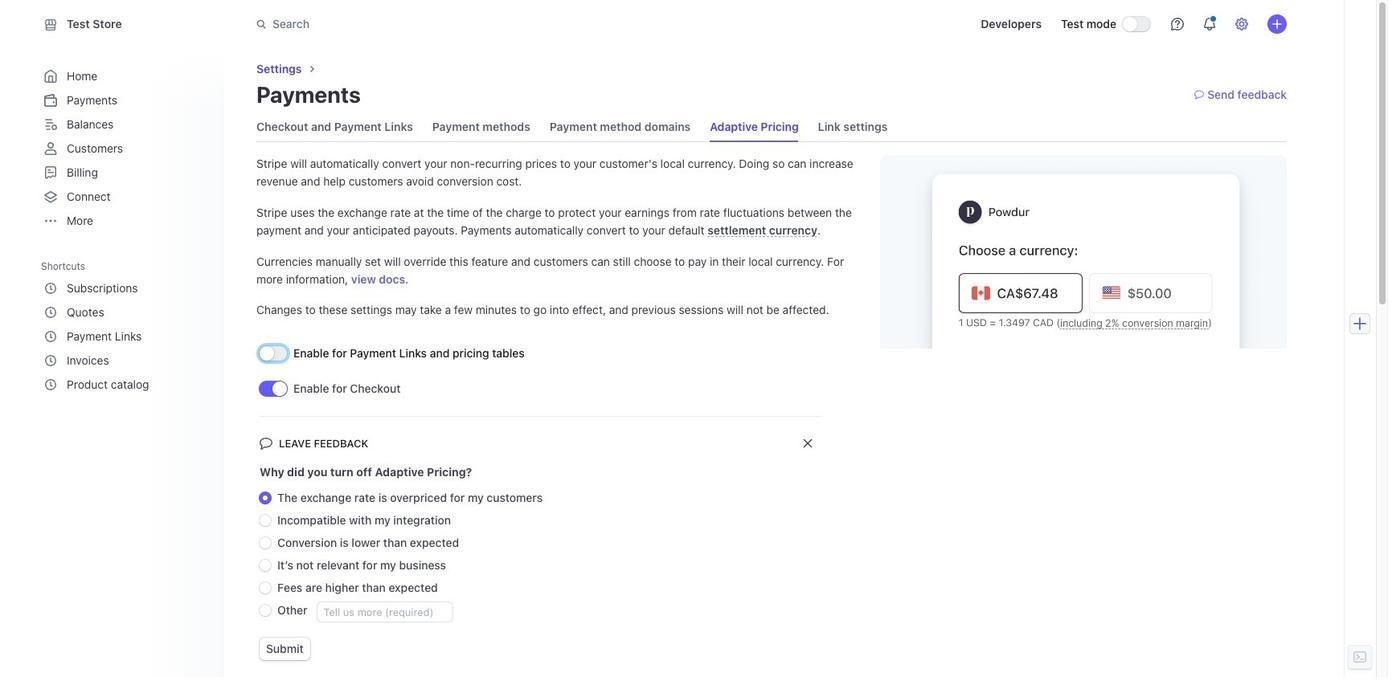 Task type: locate. For each thing, give the bounding box(es) containing it.
shortcuts element
[[41, 255, 212, 397], [41, 277, 208, 397]]

notifications image
[[1204, 18, 1217, 31]]

core navigation links element
[[41, 64, 208, 233]]

tab list
[[257, 113, 888, 142]]

1 shortcuts element from the top
[[41, 255, 212, 397]]

svg image
[[803, 439, 813, 449]]

None search field
[[247, 9, 700, 39]]

Test mode checkbox
[[1124, 17, 1151, 31]]

2 shortcuts element from the top
[[41, 277, 208, 397]]

a customer in canada views a price localized from usd to cad image
[[881, 155, 1288, 349]]



Task type: vqa. For each thing, say whether or not it's contained in the screenshot.
"Billing" Link
no



Task type: describe. For each thing, give the bounding box(es) containing it.
help image
[[1172, 18, 1185, 31]]

manage shortcuts image
[[195, 261, 205, 271]]

Other text text field
[[317, 603, 452, 622]]

settings image
[[1236, 18, 1249, 31]]

Search text field
[[247, 9, 700, 39]]



